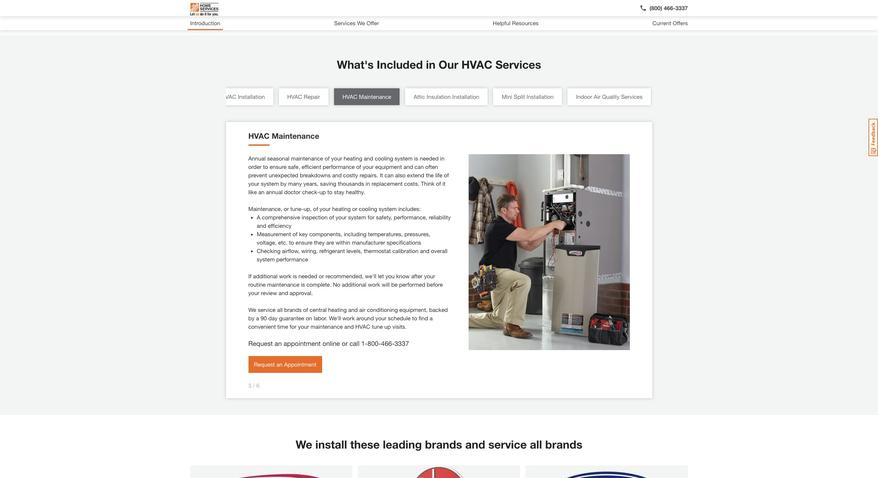 Task type: locate. For each thing, give the bounding box(es) containing it.
0 vertical spatial ensure
[[270, 163, 287, 170]]

0 horizontal spatial for
[[290, 323, 297, 330]]

thermostat
[[364, 248, 391, 254]]

reliability
[[429, 214, 451, 221]]

we left offer
[[357, 20, 365, 26]]

services right quality
[[621, 93, 643, 100]]

1 horizontal spatial 466-
[[664, 5, 676, 11]]

1 vertical spatial services
[[496, 58, 541, 71]]

system up "also"
[[395, 155, 413, 162]]

0 vertical spatial all
[[277, 306, 283, 313]]

2 horizontal spatial we
[[357, 20, 365, 26]]

offer
[[367, 20, 379, 26]]

seasonal
[[267, 155, 289, 162]]

your up saving
[[331, 155, 342, 162]]

3337 down visits.
[[395, 340, 409, 348]]

1 vertical spatial performance
[[276, 256, 308, 263]]

overall
[[431, 248, 448, 254]]

(800) 466-3337
[[650, 5, 688, 11]]

1 horizontal spatial maintenance
[[359, 93, 391, 100]]

hvac maintenance down what's
[[343, 93, 391, 100]]

is
[[414, 155, 418, 162], [293, 273, 297, 279], [301, 281, 305, 288]]

0 vertical spatial request
[[248, 340, 273, 348]]

to inside we service all brands of central heating and air conditioning equipment, backed by a 90 day guarantee on labor. we'll work around your schedule to find a convenient time for your maintenance and hvac tune up visits.
[[412, 315, 417, 322]]

maintenance
[[291, 155, 323, 162], [267, 281, 299, 288], [311, 323, 343, 330]]

up inside annual seasonal maintenance of your heating and cooling system is needed in order to ensure safe, efficient performance of your equipment and can often prevent unexpected breakdowns and costly repairs. it can also extend the life of your system by many years, saving thousands in replacement costs. think of it like an annual doctor check-up to stay healthy.
[[320, 189, 326, 195]]

hvac installation & replacement link
[[226, 0, 308, 24]]

up down saving
[[320, 189, 326, 195]]

maintenance inside the if additional work is needed or recommended, we'll let you know after your routine maintenance is complete. no additional work will be performed before your review and approval.
[[267, 281, 299, 288]]

by inside we service all brands of central heating and air conditioning equipment, backed by a 90 day guarantee on labor. we'll work around your schedule to find a convenient time for your maintenance and hvac tune up visits.
[[248, 315, 255, 322]]

hvac maintenance up seasonal
[[248, 132, 319, 141]]

1 vertical spatial an
[[275, 340, 282, 348]]

work down we'll
[[368, 281, 380, 288]]

0 horizontal spatial additional
[[253, 273, 278, 279]]

heating down the 'stay'
[[332, 205, 351, 212]]

inspection
[[302, 214, 328, 221]]

1 vertical spatial maintenance
[[267, 281, 299, 288]]

manufacturer
[[352, 239, 385, 246]]

services left offer
[[334, 20, 356, 26]]

an down time
[[275, 340, 282, 348]]

an left "appointment"
[[277, 361, 283, 368]]

1 horizontal spatial up
[[385, 323, 391, 330]]

our
[[439, 58, 459, 71]]

request
[[248, 340, 273, 348], [254, 361, 275, 368]]

we inside we service all brands of central heating and air conditioning equipment, backed by a 90 day guarantee on labor. we'll work around your schedule to find a convenient time for your maintenance and hvac tune up visits.
[[248, 306, 256, 313]]

temperatures,
[[368, 231, 403, 237]]

2 vertical spatial work
[[343, 315, 355, 322]]

1 horizontal spatial for
[[368, 214, 375, 221]]

additional down recommended,
[[342, 281, 367, 288]]

0 vertical spatial for
[[368, 214, 375, 221]]

to down saving
[[328, 189, 333, 195]]

2 vertical spatial services
[[621, 93, 643, 100]]

cooling
[[375, 155, 393, 162], [359, 205, 377, 212]]

2 vertical spatial an
[[277, 361, 283, 368]]

up right the "tune"
[[385, 323, 391, 330]]

needed up complete.
[[299, 273, 317, 279]]

be
[[391, 281, 398, 288]]

work right we'll
[[343, 315, 355, 322]]

performance down airflow,
[[276, 256, 308, 263]]

1 vertical spatial all
[[530, 438, 542, 451]]

maintenance down labor. on the left bottom of the page
[[311, 323, 343, 330]]

1 vertical spatial by
[[248, 315, 255, 322]]

1 vertical spatial maintenance
[[272, 132, 319, 141]]

0 vertical spatial cooling
[[375, 155, 393, 162]]

0 vertical spatial service
[[258, 306, 276, 313]]

services we offer
[[334, 20, 379, 26]]

in down repairs. on the left
[[366, 180, 370, 187]]

request an appointment link
[[248, 356, 322, 373]]

0 horizontal spatial a
[[256, 315, 259, 322]]

system up safety, at left top
[[379, 205, 397, 212]]

ensure
[[270, 163, 287, 170], [296, 239, 313, 246]]

for down guarantee
[[290, 323, 297, 330]]

for
[[368, 214, 375, 221], [290, 323, 297, 330]]

heating inside we service all brands of central heating and air conditioning equipment, backed by a 90 day guarantee on labor. we'll work around your schedule to find a convenient time for your maintenance and hvac tune up visits.
[[328, 306, 347, 313]]

2 vertical spatial maintenance
[[311, 323, 343, 330]]

1 horizontal spatial 3337
[[676, 5, 688, 11]]

466- right (800)
[[664, 5, 676, 11]]

1 horizontal spatial hvac maintenance
[[343, 93, 391, 100]]

2 vertical spatial heating
[[328, 306, 347, 313]]

we'll
[[365, 273, 376, 279]]

ensure down the key
[[296, 239, 313, 246]]

request down convenient
[[248, 340, 273, 348]]

system up the including
[[348, 214, 366, 221]]

we for we service all brands of central heating and air conditioning equipment, backed by a 90 day guarantee on labor. we'll work around your schedule to find a convenient time for your maintenance and hvac tune up visits.
[[248, 306, 256, 313]]

0 vertical spatial performance
[[323, 163, 355, 170]]

by down unexpected
[[281, 180, 287, 187]]

1 vertical spatial service
[[489, 438, 527, 451]]

1 horizontal spatial ensure
[[296, 239, 313, 246]]

0 vertical spatial maintenance
[[359, 93, 391, 100]]

1 vertical spatial 3337
[[395, 340, 409, 348]]

0 horizontal spatial ensure
[[270, 163, 287, 170]]

carrier logo image
[[526, 466, 688, 478]]

day
[[269, 315, 278, 322]]

heating up costly
[[344, 155, 362, 162]]

in left our
[[426, 58, 436, 71]]

costs.
[[404, 180, 420, 187]]

system down checking
[[257, 256, 275, 263]]

needed
[[420, 155, 439, 162], [299, 273, 317, 279]]

2 horizontal spatial work
[[368, 281, 380, 288]]

maintenance inside we service all brands of central heating and air conditioning equipment, backed by a 90 day guarantee on labor. we'll work around your schedule to find a convenient time for your maintenance and hvac tune up visits.
[[311, 323, 343, 330]]

installation
[[246, 5, 275, 12], [238, 93, 265, 100], [452, 93, 480, 100], [527, 93, 554, 100]]

2 horizontal spatial services
[[621, 93, 643, 100]]

1 horizontal spatial all
[[530, 438, 542, 451]]

levels,
[[347, 248, 362, 254]]

heating inside annual seasonal maintenance of your heating and cooling system is needed in order to ensure safe, efficient performance of your equipment and can often prevent unexpected breakdowns and costly repairs. it can also extend the life of your system by many years, saving thousands in replacement costs. think of it like an annual doctor check-up to stay healthy.
[[344, 155, 362, 162]]

work up approval.
[[279, 273, 291, 279]]

0 vertical spatial is
[[414, 155, 418, 162]]

1 horizontal spatial in
[[426, 58, 436, 71]]

cooling inside annual seasonal maintenance of your heating and cooling system is needed in order to ensure safe, efficient performance of your equipment and can often prevent unexpected breakdowns and costly repairs. it can also extend the life of your system by many years, saving thousands in replacement costs. think of it like an annual doctor check-up to stay healthy.
[[375, 155, 393, 162]]

attic
[[414, 93, 425, 100]]

1 horizontal spatial work
[[343, 315, 355, 322]]

install
[[315, 438, 347, 451]]

we for we install these leading brands and service all brands
[[296, 438, 312, 451]]

or up complete.
[[319, 273, 324, 279]]

performance
[[323, 163, 355, 170], [276, 256, 308, 263]]

1 vertical spatial in
[[440, 155, 445, 162]]

cooling up equipment
[[375, 155, 393, 162]]

service
[[258, 306, 276, 313], [489, 438, 527, 451]]

costly
[[343, 172, 358, 178]]

an right like
[[258, 189, 265, 195]]

mini
[[502, 93, 512, 100]]

cooling inside maintenance, or tune-up, of your heating or cooling system includes: a comprehensive inspection of your system for safety, performance, reliability and efficiency measurement of key components, including temperatures, pressures, voltage, etc. to ensure they are within manufacturer specifications checking airflow, wiring, refrigerant levels, thermostat calibration and overall system performance
[[359, 205, 377, 212]]

0 vertical spatial an
[[258, 189, 265, 195]]

performance inside maintenance, or tune-up, of your heating or cooling system includes: a comprehensive inspection of your system for safety, performance, reliability and efficiency measurement of key components, including temperatures, pressures, voltage, etc. to ensure they are within manufacturer specifications checking airflow, wiring, refrigerant levels, thermostat calibration and overall system performance
[[276, 256, 308, 263]]

mini split installation
[[502, 93, 554, 100]]

backed
[[429, 306, 448, 313]]

1 vertical spatial heating
[[332, 205, 351, 212]]

an for appointment
[[275, 340, 282, 348]]

for inside maintenance, or tune-up, of your heating or cooling system includes: a comprehensive inspection of your system for safety, performance, reliability and efficiency measurement of key components, including temperatures, pressures, voltage, etc. to ensure they are within manufacturer specifications checking airflow, wiring, refrigerant levels, thermostat calibration and overall system performance
[[368, 214, 375, 221]]

1 vertical spatial up
[[385, 323, 391, 330]]

1 vertical spatial can
[[385, 172, 394, 178]]

performance inside annual seasonal maintenance of your heating and cooling system is needed in order to ensure safe, efficient performance of your equipment and can often prevent unexpected breakdowns and costly repairs. it can also extend the life of your system by many years, saving thousands in replacement costs. think of it like an annual doctor check-up to stay healthy.
[[323, 163, 355, 170]]

helpful resources
[[493, 20, 539, 26]]

0 vertical spatial needed
[[420, 155, 439, 162]]

hvac installation & replacement
[[229, 5, 281, 20]]

1-
[[361, 340, 368, 348]]

1 vertical spatial hvac maintenance
[[248, 132, 319, 141]]

1 vertical spatial 466-
[[381, 340, 395, 348]]

in up life
[[440, 155, 445, 162]]

hvac maintenance inside button
[[343, 93, 391, 100]]

0 horizontal spatial service
[[258, 306, 276, 313]]

1 vertical spatial ensure
[[296, 239, 313, 246]]

they
[[314, 239, 325, 246]]

review
[[261, 290, 277, 296]]

1 vertical spatial needed
[[299, 273, 317, 279]]

can up extend
[[415, 163, 424, 170]]

0 horizontal spatial all
[[277, 306, 283, 313]]

for left safety, at left top
[[368, 214, 375, 221]]

0 horizontal spatial work
[[279, 273, 291, 279]]

are
[[326, 239, 334, 246]]

1 horizontal spatial we
[[296, 438, 312, 451]]

request up 6
[[254, 361, 275, 368]]

call
[[350, 340, 360, 348]]

often
[[425, 163, 438, 170]]

also
[[395, 172, 406, 178]]

performance,
[[394, 214, 427, 221]]

needed up often at left
[[420, 155, 439, 162]]

performance up costly
[[323, 163, 355, 170]]

to up airflow,
[[289, 239, 294, 246]]

repair
[[304, 93, 320, 100]]

all
[[277, 306, 283, 313], [530, 438, 542, 451]]

ensure inside maintenance, or tune-up, of your heating or cooling system includes: a comprehensive inspection of your system for safety, performance, reliability and efficiency measurement of key components, including temperatures, pressures, voltage, etc. to ensure they are within manufacturer specifications checking airflow, wiring, refrigerant levels, thermostat calibration and overall system performance
[[296, 239, 313, 246]]

cooling up safety, at left top
[[359, 205, 377, 212]]

1 horizontal spatial by
[[281, 180, 287, 187]]

comprehensive
[[262, 214, 300, 221]]

by left 90
[[248, 315, 255, 322]]

466- inside (800) 466-3337 link
[[664, 5, 676, 11]]

on
[[306, 315, 312, 322]]

1 vertical spatial for
[[290, 323, 297, 330]]

0 vertical spatial up
[[320, 189, 326, 195]]

3337 up 'offers'
[[676, 5, 688, 11]]

efficiency
[[268, 222, 292, 229]]

know
[[396, 273, 410, 279]]

brands inside we service all brands of central heating and air conditioning equipment, backed by a 90 day guarantee on labor. we'll work around your schedule to find a convenient time for your maintenance and hvac tune up visits.
[[284, 306, 302, 313]]

insulation
[[427, 93, 451, 100]]

breakdowns
[[300, 172, 331, 178]]

attic insulation installation button
[[405, 88, 488, 105]]

hvac maintenance
[[343, 93, 391, 100], [248, 132, 319, 141]]

heating up we'll
[[328, 306, 347, 313]]

indoor air quality services
[[576, 93, 643, 100]]

maintenance up "review"
[[267, 281, 299, 288]]

up inside we service all brands of central heating and air conditioning equipment, backed by a 90 day guarantee on labor. we'll work around your schedule to find a convenient time for your maintenance and hvac tune up visits.
[[385, 323, 391, 330]]

0 vertical spatial by
[[281, 180, 287, 187]]

1 vertical spatial work
[[368, 281, 380, 288]]

0 horizontal spatial up
[[320, 189, 326, 195]]

service inside we service all brands of central heating and air conditioning equipment, backed by a 90 day guarantee on labor. we'll work around your schedule to find a convenient time for your maintenance and hvac tune up visits.
[[258, 306, 276, 313]]

maintenance inside button
[[359, 93, 391, 100]]

1 horizontal spatial additional
[[342, 281, 367, 288]]

heating inside maintenance, or tune-up, of your heating or cooling system includes: a comprehensive inspection of your system for safety, performance, reliability and efficiency measurement of key components, including temperatures, pressures, voltage, etc. to ensure they are within manufacturer specifications checking airflow, wiring, refrigerant levels, thermostat calibration and overall system performance
[[332, 205, 351, 212]]

0 vertical spatial services
[[334, 20, 356, 26]]

6
[[257, 382, 260, 389]]

can
[[415, 163, 424, 170], [385, 172, 394, 178]]

your up repairs. on the left
[[363, 163, 374, 170]]

efficient
[[302, 163, 321, 170]]

hvac repair
[[287, 93, 320, 100]]

maintenance up efficient
[[291, 155, 323, 162]]

services
[[334, 20, 356, 26], [496, 58, 541, 71], [621, 93, 643, 100]]

work
[[279, 273, 291, 279], [368, 281, 380, 288], [343, 315, 355, 322]]

maintenance
[[359, 93, 391, 100], [272, 132, 319, 141]]

your up the before in the bottom of the page
[[424, 273, 435, 279]]

0 vertical spatial heating
[[344, 155, 362, 162]]

0 horizontal spatial in
[[366, 180, 370, 187]]

1 horizontal spatial is
[[301, 281, 305, 288]]

2 horizontal spatial is
[[414, 155, 418, 162]]

heating for or
[[332, 205, 351, 212]]

0 vertical spatial can
[[415, 163, 424, 170]]

of inside we service all brands of central heating and air conditioning equipment, backed by a 90 day guarantee on labor. we'll work around your schedule to find a convenient time for your maintenance and hvac tune up visits.
[[303, 306, 308, 313]]

a left 90
[[256, 315, 259, 322]]

includes:
[[398, 205, 421, 212]]

annual seasonal maintenance of your heating and cooling system is needed in order to ensure safe, efficient performance of your equipment and can often prevent unexpected breakdowns and costly repairs. it can also extend the life of your system by many years, saving thousands in replacement costs. think of it like an annual doctor check-up to stay healthy.
[[248, 155, 449, 195]]

to down equipment, at the bottom left
[[412, 315, 417, 322]]

calibration
[[393, 248, 419, 254]]

2 vertical spatial in
[[366, 180, 370, 187]]

1 vertical spatial cooling
[[359, 205, 377, 212]]

466-
[[664, 5, 676, 11], [381, 340, 395, 348]]

1 vertical spatial additional
[[342, 281, 367, 288]]

0 horizontal spatial hvac maintenance
[[248, 132, 319, 141]]

we'll
[[329, 315, 341, 322]]

of right up,
[[313, 205, 318, 212]]

by inside annual seasonal maintenance of your heating and cooling system is needed in order to ensure safe, efficient performance of your equipment and can often prevent unexpected breakdowns and costly repairs. it can also extend the life of your system by many years, saving thousands in replacement costs. think of it like an annual doctor check-up to stay healthy.
[[281, 180, 287, 187]]

0 horizontal spatial performance
[[276, 256, 308, 263]]

needed inside annual seasonal maintenance of your heating and cooling system is needed in order to ensure safe, efficient performance of your equipment and can often prevent unexpected breakdowns and costly repairs. it can also extend the life of your system by many years, saving thousands in replacement costs. think of it like an annual doctor check-up to stay healthy.
[[420, 155, 439, 162]]

leading
[[383, 438, 422, 451]]

saving
[[320, 180, 336, 187]]

extend
[[407, 172, 424, 178]]

2 vertical spatial is
[[301, 281, 305, 288]]

0 horizontal spatial we
[[248, 306, 256, 313]]

system up 'annual'
[[261, 180, 279, 187]]

0 vertical spatial 466-
[[664, 5, 676, 11]]

years,
[[304, 180, 319, 187]]

800-
[[368, 340, 381, 348]]

or down healthy.
[[352, 205, 357, 212]]

1 vertical spatial request
[[254, 361, 275, 368]]

additional up routine at the bottom
[[253, 273, 278, 279]]

no
[[333, 281, 340, 288]]

online
[[323, 340, 340, 348]]

of up on
[[303, 306, 308, 313]]

replacement
[[229, 13, 264, 20]]

we left install
[[296, 438, 312, 451]]

0 vertical spatial maintenance
[[291, 155, 323, 162]]

0 horizontal spatial needed
[[299, 273, 317, 279]]

2 vertical spatial we
[[296, 438, 312, 451]]

0 horizontal spatial by
[[248, 315, 255, 322]]

maintenance,
[[248, 205, 282, 212]]

466- down the "tune"
[[381, 340, 395, 348]]

man performs maintenance on lennox hvac system image
[[469, 154, 630, 350]]

order
[[248, 163, 262, 170]]

services up split
[[496, 58, 541, 71]]

ensure down seasonal
[[270, 163, 287, 170]]

1 horizontal spatial performance
[[323, 163, 355, 170]]

an inside annual seasonal maintenance of your heating and cooling system is needed in order to ensure safe, efficient performance of your equipment and can often prevent unexpected breakdowns and costly repairs. it can also extend the life of your system by many years, saving thousands in replacement costs. think of it like an annual doctor check-up to stay healthy.
[[258, 189, 265, 195]]

0 horizontal spatial brands
[[284, 306, 302, 313]]

1 vertical spatial is
[[293, 273, 297, 279]]

1 horizontal spatial services
[[496, 58, 541, 71]]

0 horizontal spatial services
[[334, 20, 356, 26]]

ensure inside annual seasonal maintenance of your heating and cooling system is needed in order to ensure safe, efficient performance of your equipment and can often prevent unexpected breakdowns and costly repairs. it can also extend the life of your system by many years, saving thousands in replacement costs. think of it like an annual doctor check-up to stay healthy.
[[270, 163, 287, 170]]

0 vertical spatial additional
[[253, 273, 278, 279]]

we up convenient
[[248, 306, 256, 313]]

2 a from the left
[[430, 315, 433, 322]]

0 horizontal spatial 3337
[[395, 340, 409, 348]]

system
[[395, 155, 413, 162], [261, 180, 279, 187], [379, 205, 397, 212], [348, 214, 366, 221], [257, 256, 275, 263]]

0 vertical spatial hvac maintenance
[[343, 93, 391, 100]]

a right find
[[430, 315, 433, 322]]

what's
[[337, 58, 374, 71]]

installation inside hvac installation & replacement
[[246, 5, 275, 12]]

1 horizontal spatial a
[[430, 315, 433, 322]]

heating for and
[[328, 306, 347, 313]]

can right it
[[385, 172, 394, 178]]



Task type: vqa. For each thing, say whether or not it's contained in the screenshot.
Helpful Resources at the right of page
yes



Task type: describe. For each thing, give the bounding box(es) containing it.
services inside button
[[621, 93, 643, 100]]

tune
[[372, 323, 383, 330]]

lennox logo image
[[190, 466, 352, 478]]

1 horizontal spatial service
[[489, 438, 527, 451]]

airflow,
[[282, 248, 300, 254]]

0 horizontal spatial 466-
[[381, 340, 395, 348]]

0 horizontal spatial maintenance
[[272, 132, 319, 141]]

/
[[253, 382, 255, 389]]

equipment
[[375, 163, 402, 170]]

visits.
[[393, 323, 407, 330]]

0 vertical spatial in
[[426, 58, 436, 71]]

or left call
[[342, 340, 348, 348]]

is inside annual seasonal maintenance of your heating and cooling system is needed in order to ensure safe, efficient performance of your equipment and can often prevent unexpected breakdowns and costly repairs. it can also extend the life of your system by many years, saving thousands in replacement costs. think of it like an annual doctor check-up to stay healthy.
[[414, 155, 418, 162]]

offers
[[673, 20, 688, 26]]

specifications
[[387, 239, 421, 246]]

request an appointment
[[254, 361, 317, 368]]

your up like
[[248, 180, 259, 187]]

like
[[248, 189, 257, 195]]

schedule
[[388, 315, 411, 322]]

your up the including
[[336, 214, 347, 221]]

components,
[[309, 231, 342, 237]]

hvac maintenance button
[[334, 88, 400, 105]]

hvac inside hvac installation & replacement
[[229, 5, 244, 12]]

stay
[[334, 189, 344, 195]]

hvac inside we service all brands of central heating and air conditioning equipment, backed by a 90 day guarantee on labor. we'll work around your schedule to find a convenient time for your maintenance and hvac tune up visits.
[[355, 323, 370, 330]]

0 vertical spatial we
[[357, 20, 365, 26]]

voltage,
[[257, 239, 277, 246]]

(800) 466-3337 link
[[640, 4, 688, 12]]

work inside we service all brands of central heating and air conditioning equipment, backed by a 90 day guarantee on labor. we'll work around your schedule to find a convenient time for your maintenance and hvac tune up visits.
[[343, 315, 355, 322]]

approval.
[[290, 290, 313, 296]]

appointment
[[284, 361, 317, 368]]

complete.
[[307, 281, 332, 288]]

measurement
[[257, 231, 291, 237]]

will
[[382, 281, 390, 288]]

etc.
[[278, 239, 288, 246]]

3 / 6
[[248, 382, 260, 389]]

hvac installation button
[[213, 88, 273, 105]]

unexpected
[[269, 172, 298, 178]]

attic insulation installation
[[414, 93, 480, 100]]

needed inside the if additional work is needed or recommended, we'll let you know after your routine maintenance is complete. no additional work will be performed before your review and approval.
[[299, 273, 317, 279]]

after
[[411, 273, 423, 279]]

or up comprehensive
[[284, 205, 289, 212]]

helpful
[[493, 20, 511, 26]]

feedback link image
[[869, 119, 878, 156]]

resources
[[512, 20, 539, 26]]

request an appointment online or call 1-800-466-3337
[[248, 340, 409, 348]]

within
[[336, 239, 350, 246]]

what's included in our hvac services
[[337, 58, 541, 71]]

0 vertical spatial 3337
[[676, 5, 688, 11]]

repairs.
[[360, 172, 378, 178]]

of right inspection
[[329, 214, 334, 221]]

thousands
[[338, 180, 364, 187]]

of left it
[[436, 180, 441, 187]]

these
[[350, 438, 380, 451]]

including
[[344, 231, 367, 237]]

safe,
[[288, 163, 300, 170]]

0 horizontal spatial is
[[293, 273, 297, 279]]

1 a from the left
[[256, 315, 259, 322]]

key
[[299, 231, 308, 237]]

rheem logo image
[[358, 466, 520, 478]]

and inside the if additional work is needed or recommended, we'll let you know after your routine maintenance is complete. no additional work will be performed before your review and approval.
[[279, 290, 288, 296]]

0 vertical spatial work
[[279, 273, 291, 279]]

the
[[426, 172, 434, 178]]

mini split installation button
[[494, 88, 562, 105]]

it
[[443, 180, 446, 187]]

2 horizontal spatial brands
[[545, 438, 583, 451]]

central
[[310, 306, 327, 313]]

an for appointment
[[277, 361, 283, 368]]

all inside we service all brands of central heating and air conditioning equipment, backed by a 90 day guarantee on labor. we'll work around your schedule to find a convenient time for your maintenance and hvac tune up visits.
[[277, 306, 283, 313]]

maintenance, or tune-up, of your heating or cooling system includes: a comprehensive inspection of your system for safety, performance, reliability and efficiency measurement of key components, including temperatures, pressures, voltage, etc. to ensure they are within manufacturer specifications checking airflow, wiring, refrigerant levels, thermostat calibration and overall system performance
[[248, 205, 451, 263]]

annual
[[248, 155, 266, 162]]

of up breakdowns
[[325, 155, 330, 162]]

annual
[[266, 189, 283, 195]]

conditioning
[[367, 306, 398, 313]]

to right order
[[263, 163, 268, 170]]

convenient
[[248, 323, 276, 330]]

your up inspection
[[320, 205, 331, 212]]

current
[[653, 20, 671, 26]]

of right life
[[444, 172, 449, 178]]

we install these leading brands and service all brands
[[296, 438, 583, 451]]

safety,
[[376, 214, 392, 221]]

of left the key
[[293, 231, 298, 237]]

air
[[359, 306, 366, 313]]

recommended,
[[326, 273, 364, 279]]

air
[[594, 93, 601, 100]]

for inside we service all brands of central heating and air conditioning equipment, backed by a 90 day guarantee on labor. we'll work around your schedule to find a convenient time for your maintenance and hvac tune up visits.
[[290, 323, 297, 330]]

installation inside button
[[527, 93, 554, 100]]

time
[[277, 323, 288, 330]]

maintenance inside annual seasonal maintenance of your heating and cooling system is needed in order to ensure safe, efficient performance of your equipment and can often prevent unexpected breakdowns and costly repairs. it can also extend the life of your system by many years, saving thousands in replacement costs. think of it like an annual doctor check-up to stay healthy.
[[291, 155, 323, 162]]

prevent
[[248, 172, 267, 178]]

of up costly
[[356, 163, 361, 170]]

check-
[[302, 189, 320, 195]]

1 horizontal spatial can
[[415, 163, 424, 170]]

to inside maintenance, or tune-up, of your heating or cooling system includes: a comprehensive inspection of your system for safety, performance, reliability and efficiency measurement of key components, including temperatures, pressures, voltage, etc. to ensure they are within manufacturer specifications checking airflow, wiring, refrigerant levels, thermostat calibration and overall system performance
[[289, 239, 294, 246]]

a
[[257, 214, 261, 221]]

do it for you logo image
[[190, 0, 218, 19]]

0 horizontal spatial can
[[385, 172, 394, 178]]

(800)
[[650, 5, 663, 11]]

life
[[435, 172, 443, 178]]

doctor
[[284, 189, 301, 195]]

included
[[377, 58, 423, 71]]

equipment,
[[400, 306, 428, 313]]

request for request an appointment
[[254, 361, 275, 368]]

many
[[288, 180, 302, 187]]

&
[[277, 5, 281, 12]]

indoor air quality services button
[[568, 88, 651, 105]]

your down conditioning
[[376, 315, 387, 322]]

your down routine at the bottom
[[248, 290, 259, 296]]

it
[[380, 172, 383, 178]]

up,
[[304, 205, 312, 212]]

1 horizontal spatial brands
[[425, 438, 462, 451]]

or inside the if additional work is needed or recommended, we'll let you know after your routine maintenance is complete. no additional work will be performed before your review and approval.
[[319, 273, 324, 279]]

guarantee
[[279, 315, 304, 322]]

performed
[[399, 281, 425, 288]]

your down on
[[298, 323, 309, 330]]

request for request an appointment online or call 1-800-466-3337
[[248, 340, 273, 348]]

hvac repair button
[[279, 88, 329, 105]]



